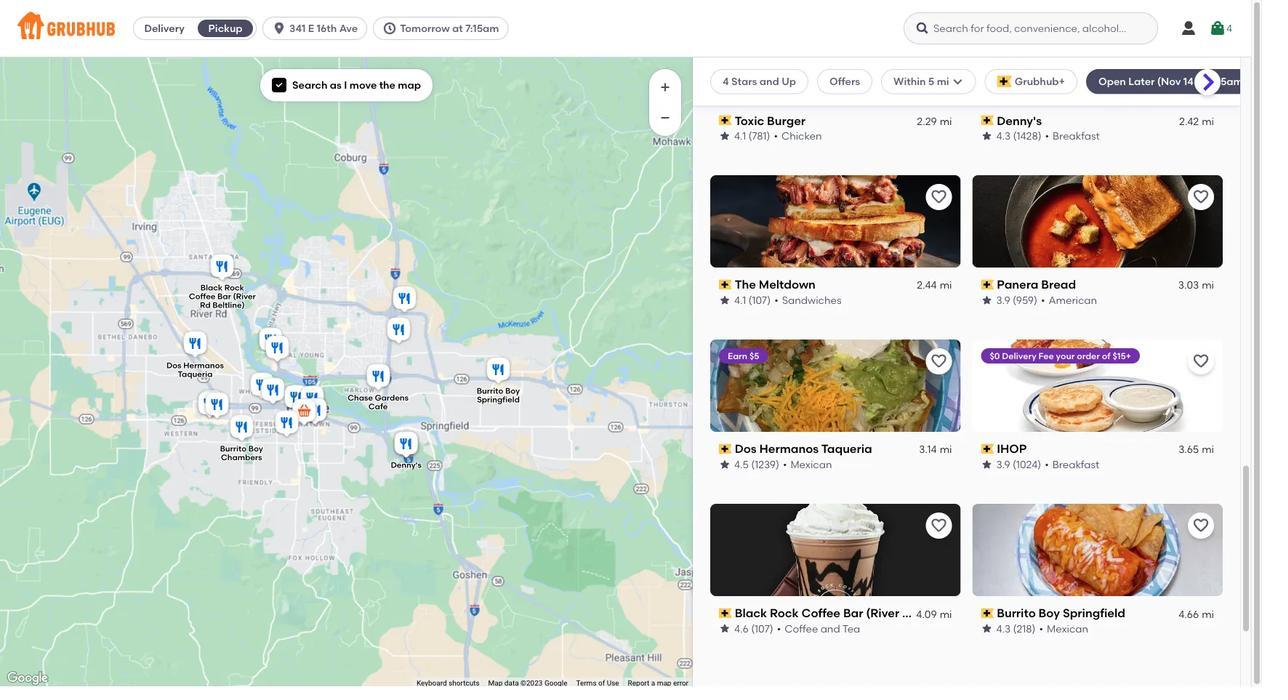 Task type: locate. For each thing, give the bounding box(es) containing it.
2 4.1 from the top
[[734, 294, 746, 307]]

svg image inside 341 e 16th ave button
[[272, 21, 287, 36]]

4.6 (107)
[[734, 623, 773, 635]]

3.9 down ihop
[[996, 459, 1010, 471]]

bj's restaurant & brewhouse image
[[256, 325, 285, 357]]

save this restaurant image for black rock coffee bar (river rd beltline)
[[930, 517, 948, 535]]

0 horizontal spatial beltline)
[[213, 300, 245, 310]]

0 horizontal spatial • mexican
[[783, 459, 832, 471]]

1 horizontal spatial 4
[[1227, 22, 1232, 34]]

0 vertical spatial burrito
[[477, 386, 503, 396]]

4
[[1227, 22, 1232, 34], [723, 75, 729, 88]]

1 3.9 from the top
[[996, 294, 1010, 307]]

(1024)
[[1013, 459, 1041, 471]]

0 vertical spatial delivery
[[144, 22, 185, 35]]

hermanos
[[183, 361, 224, 370], [759, 442, 819, 456]]

bread
[[1041, 278, 1076, 292]]

denny's down gardens
[[391, 460, 422, 470]]

subscription pass image for ihop
[[981, 444, 994, 454]]

star icon image left 3.9 (1024)
[[981, 459, 993, 471]]

• mexican down dos hermanos taqueria
[[783, 459, 832, 471]]

• right (218)
[[1039, 623, 1043, 635]]

• down panera bread
[[1041, 294, 1045, 307]]

pickup button
[[195, 17, 256, 40]]

2.44
[[917, 280, 937, 292]]

3.65
[[1179, 444, 1199, 456]]

0 horizontal spatial at
[[452, 22, 463, 35]]

delivery button
[[134, 17, 195, 40]]

i
[[344, 79, 347, 91]]

0 vertical spatial rock
[[225, 283, 244, 293]]

4.3 (218)
[[996, 623, 1036, 635]]

1 vertical spatial (river
[[866, 606, 900, 621]]

4.1
[[734, 130, 746, 142], [734, 294, 746, 307]]

1 4.1 from the top
[[734, 130, 746, 142]]

0 vertical spatial and
[[760, 75, 779, 88]]

0 horizontal spatial dos
[[166, 361, 181, 370]]

mi right 4.66
[[1202, 608, 1214, 620]]

• mexican down burrito boy springfield
[[1039, 623, 1089, 635]]

0 horizontal spatial rd
[[200, 300, 211, 310]]

0 vertical spatial 4
[[1227, 22, 1232, 34]]

coffee right 4.6 (107) in the bottom right of the page
[[785, 623, 818, 635]]

0 vertical spatial 3.9
[[996, 294, 1010, 307]]

within
[[894, 75, 926, 88]]

4 left stars
[[723, 75, 729, 88]]

1 vertical spatial mexican
[[1047, 623, 1089, 635]]

at inside tomorrow at 7:15am button
[[452, 22, 463, 35]]

checkout
[[1144, 528, 1193, 541]]

taqueria for dos hermanos taqueria
[[821, 442, 872, 456]]

7:15am
[[465, 22, 499, 35]]

mexican
[[791, 459, 832, 471], [1047, 623, 1089, 635]]

3.14 mi
[[919, 444, 952, 456]]

• right (1239)
[[783, 459, 787, 471]]

taqueria for dos hermanos taqueria burrito boy springfield
[[178, 369, 213, 379]]

1 vertical spatial save this restaurant image
[[1192, 353, 1210, 371]]

0 vertical spatial save this restaurant image
[[1192, 189, 1210, 206]]

main navigation navigation
[[0, 0, 1251, 57]]

burrito
[[477, 386, 503, 396], [220, 444, 247, 454], [997, 606, 1036, 621]]

1 horizontal spatial hermanos
[[759, 442, 819, 456]]

1 vertical spatial beltline)
[[921, 606, 968, 621]]

springfield down burrito boy springfield image
[[477, 395, 520, 405]]

taqueria
[[178, 369, 213, 379], [821, 442, 872, 456]]

burrito boy 11th ave image
[[197, 388, 226, 420]]

1 horizontal spatial black
[[735, 606, 767, 621]]

• breakfast right (1024) on the right of page
[[1045, 459, 1100, 471]]

1 vertical spatial breakfast
[[1053, 459, 1100, 471]]

2 vertical spatial save this restaurant image
[[930, 517, 948, 535]]

hermanos inside dos hermanos taqueria burrito boy springfield
[[183, 361, 224, 370]]

at left 7:15am
[[452, 22, 463, 35]]

2 4.3 from the top
[[996, 623, 1011, 635]]

star icon image left 4.1 (781)
[[719, 131, 731, 142]]

0 vertical spatial breakfast
[[1053, 130, 1100, 142]]

subscription pass image for dos hermanos taqueria
[[719, 444, 732, 454]]

1 vertical spatial 3.9
[[996, 459, 1010, 471]]

0 horizontal spatial 4
[[723, 75, 729, 88]]

dos hermanos taqueria logo image
[[710, 340, 961, 432]]

breakfast right (1024) on the right of page
[[1053, 459, 1100, 471]]

save this restaurant button for black rock coffee bar (river rd beltline)
[[926, 513, 952, 539]]

star icon image left 4.5
[[719, 459, 731, 471]]

mi right 3.65
[[1202, 444, 1214, 456]]

1 vertical spatial black
[[735, 606, 767, 621]]

coffee inside map region
[[189, 292, 215, 301]]

0 horizontal spatial black rock coffee bar (river rd beltline)
[[189, 283, 256, 310]]

• right (1428)
[[1045, 130, 1049, 142]]

1 horizontal spatial • mexican
[[1039, 623, 1089, 635]]

(218)
[[1013, 623, 1036, 635]]

star icon image
[[719, 131, 731, 142], [981, 131, 993, 142], [719, 295, 731, 306], [981, 295, 993, 306], [719, 459, 731, 471], [981, 459, 993, 471], [719, 623, 731, 635], [981, 623, 993, 635]]

1 vertical spatial taqueria
[[821, 442, 872, 456]]

coffee
[[189, 292, 215, 301], [802, 606, 841, 621], [785, 623, 818, 635]]

hermanos up (1239)
[[759, 442, 819, 456]]

4.5 (1239)
[[734, 459, 779, 471]]

1 4.3 from the top
[[996, 130, 1011, 142]]

mi right 2.29
[[940, 115, 952, 128]]

star icon image for burrito boy springfield
[[981, 623, 993, 635]]

save this restaurant button for burrito boy springfield
[[1188, 513, 1214, 539]]

denny's inside burrito boy chambers denny's
[[391, 460, 422, 470]]

2 • breakfast from the top
[[1045, 459, 1100, 471]]

1 vertical spatial burrito
[[220, 444, 247, 454]]

0 vertical spatial at
[[452, 22, 463, 35]]

subscription pass image
[[719, 116, 732, 126], [981, 116, 994, 126], [981, 444, 994, 454], [719, 608, 732, 619], [981, 608, 994, 619]]

breakfast
[[1053, 130, 1100, 142], [1053, 459, 1100, 471]]

mi right "3.14"
[[940, 444, 952, 456]]

mi right 2.42
[[1202, 115, 1214, 128]]

0 vertical spatial bar
[[217, 292, 231, 301]]

open later (nov 14 at 7:15am)
[[1099, 75, 1247, 88]]

341 e 16th ave button
[[263, 17, 373, 40]]

cornucopia image
[[272, 408, 301, 440]]

delivery left the "pickup" button
[[144, 22, 185, 35]]

• right (1024) on the right of page
[[1045, 459, 1049, 471]]

subscription pass image
[[719, 280, 732, 290], [981, 280, 994, 290], [719, 444, 732, 454]]

1 horizontal spatial rock
[[770, 606, 799, 621]]

1 vertical spatial bar
[[843, 606, 863, 621]]

dos inside dos hermanos taqueria burrito boy springfield
[[166, 361, 181, 370]]

2 3.9 from the top
[[996, 459, 1010, 471]]

mi right 2.44 on the top right of page
[[940, 280, 952, 292]]

mi right 4.09
[[940, 608, 952, 620]]

1 horizontal spatial mexican
[[1047, 623, 1089, 635]]

0 vertical spatial springfield
[[477, 395, 520, 405]]

1 vertical spatial (107)
[[751, 623, 773, 635]]

(107)
[[749, 294, 771, 307], [751, 623, 773, 635]]

• chicken
[[774, 130, 822, 142]]

0 horizontal spatial taqueria
[[178, 369, 213, 379]]

3.03
[[1179, 280, 1199, 292]]

black rock coffee bar (river rd beltline) up 'tea'
[[735, 606, 968, 621]]

1 horizontal spatial black rock coffee bar (river rd beltline)
[[735, 606, 968, 621]]

mi for black rock coffee bar (river rd beltline)
[[940, 608, 952, 620]]

subscription pass image for toxic burger
[[719, 116, 732, 126]]

mi right 3.03
[[1202, 280, 1214, 292]]

subscription pass image for denny's
[[981, 116, 994, 126]]

4.5
[[734, 459, 749, 471]]

coffee down black rock coffee bar (river rd beltline) image
[[189, 292, 215, 301]]

• right (781)
[[774, 130, 778, 142]]

0 vertical spatial coffee
[[189, 292, 215, 301]]

subscription pass image for panera bread
[[981, 280, 994, 290]]

0 vertical spatial boy
[[505, 386, 520, 396]]

1 horizontal spatial (river
[[866, 606, 900, 621]]

• for dos hermanos taqueria
[[783, 459, 787, 471]]

0 horizontal spatial hermanos
[[183, 361, 224, 370]]

3.9 down "panera"
[[996, 294, 1010, 307]]

elmer's breakfast lunch dinner- eugene image
[[263, 333, 292, 365]]

1 vertical spatial springfield
[[1063, 606, 1125, 621]]

star icon image left 4.3 (1428)
[[981, 131, 993, 142]]

0 horizontal spatial springfield
[[477, 395, 520, 405]]

0 horizontal spatial denny's
[[391, 460, 422, 470]]

0 vertical spatial (107)
[[749, 294, 771, 307]]

• breakfast right (1428)
[[1045, 130, 1100, 142]]

star icon image for black rock coffee bar (river rd beltline)
[[719, 623, 731, 635]]

beltline)
[[213, 300, 245, 310], [921, 606, 968, 621]]

svg image
[[1180, 20, 1198, 37], [1209, 20, 1227, 37], [272, 21, 287, 36], [915, 21, 930, 36], [952, 76, 964, 87], [275, 81, 284, 90]]

4.3 left (218)
[[996, 623, 1011, 635]]

4.1 down 'toxic'
[[734, 130, 746, 142]]

boy inside burrito boy chambers denny's
[[249, 444, 263, 454]]

denny's
[[997, 114, 1042, 128], [391, 460, 422, 470]]

taqueria down dos hermanos taqueria logo
[[821, 442, 872, 456]]

• down the meltdown
[[775, 294, 779, 307]]

save this restaurant image
[[1192, 25, 1210, 42], [930, 189, 948, 206], [930, 353, 948, 371], [1192, 517, 1210, 535]]

rd inside map region
[[200, 300, 211, 310]]

• coffee and tea
[[777, 623, 860, 635]]

black up dos hermanos taqueria icon
[[200, 283, 223, 293]]

denny's up 4.3 (1428)
[[997, 114, 1042, 128]]

0 vertical spatial beltline)
[[213, 300, 245, 310]]

1 vertical spatial rock
[[770, 606, 799, 621]]

4.3 left (1428)
[[996, 130, 1011, 142]]

black rock coffee bar (river rd beltline) logo image
[[710, 504, 961, 597]]

• right 4.6 (107) in the bottom right of the page
[[777, 623, 781, 635]]

2 horizontal spatial burrito
[[997, 606, 1036, 621]]

star icon image left 3.9 (959)
[[981, 295, 993, 306]]

and for up
[[760, 75, 779, 88]]

2 vertical spatial burrito
[[997, 606, 1036, 621]]

4.3 for burrito boy springfield
[[996, 623, 1011, 635]]

7:15am)
[[1209, 75, 1247, 88]]

(107) down the the
[[749, 294, 771, 307]]

1 vertical spatial dos
[[735, 442, 757, 456]]

and left up
[[760, 75, 779, 88]]

the meltdown image
[[392, 429, 421, 461]]

star icon image for panera bread
[[981, 295, 993, 306]]

• for ihop
[[1045, 459, 1049, 471]]

cafe
[[369, 402, 388, 411]]

1 vertical spatial 4.3
[[996, 623, 1011, 635]]

1 vertical spatial hermanos
[[759, 442, 819, 456]]

boy inside dos hermanos taqueria burrito boy springfield
[[505, 386, 520, 396]]

4.1 down the the
[[734, 294, 746, 307]]

3.9 for ihop
[[996, 459, 1010, 471]]

0 horizontal spatial (river
[[233, 292, 256, 301]]

4.66
[[1179, 608, 1199, 620]]

2 vertical spatial boy
[[1039, 606, 1060, 621]]

dos for dos hermanos taqueria burrito boy springfield
[[166, 361, 181, 370]]

coffee up "• coffee and tea"
[[802, 606, 841, 621]]

dos hermanos taqueria image
[[181, 329, 210, 361]]

hermanos up the burrito boy 11th ave image at the left
[[183, 361, 224, 370]]

taqueria down dos hermanos taqueria icon
[[178, 369, 213, 379]]

at right 14
[[1196, 75, 1207, 88]]

0 horizontal spatial and
[[760, 75, 779, 88]]

bar
[[217, 292, 231, 301], [843, 606, 863, 621]]

0 vertical spatial 4.3
[[996, 130, 1011, 142]]

panera bread logo image
[[973, 176, 1223, 268]]

mi
[[937, 75, 949, 88], [940, 115, 952, 128], [1202, 115, 1214, 128], [940, 280, 952, 292], [1202, 280, 1214, 292], [940, 444, 952, 456], [1202, 444, 1214, 456], [940, 608, 952, 620], [1202, 608, 1214, 620]]

1 horizontal spatial and
[[821, 623, 840, 635]]

svg image left search
[[275, 81, 284, 90]]

save this restaurant image for panera bread
[[1192, 189, 1210, 206]]

3.9 for panera bread
[[996, 294, 1010, 307]]

• for toxic burger
[[774, 130, 778, 142]]

0 horizontal spatial rock
[[225, 283, 244, 293]]

0 horizontal spatial black
[[200, 283, 223, 293]]

0 vertical spatial • mexican
[[783, 459, 832, 471]]

0 horizontal spatial delivery
[[144, 22, 185, 35]]

star icon image left "4.1 (107)"
[[719, 295, 731, 306]]

save this restaurant image for burrito boy springfield
[[1192, 517, 1210, 535]]

1 vertical spatial • mexican
[[1039, 623, 1089, 635]]

1 vertical spatial • breakfast
[[1045, 459, 1100, 471]]

the meltdown
[[735, 278, 816, 292]]

1 vertical spatial delivery
[[1002, 351, 1037, 361]]

(river
[[233, 292, 256, 301], [866, 606, 900, 621]]

beltline) inside 'black rock coffee bar (river rd beltline)'
[[213, 300, 245, 310]]

• for panera bread
[[1041, 294, 1045, 307]]

2 vertical spatial coffee
[[785, 623, 818, 635]]

panera
[[997, 278, 1039, 292]]

ihop image
[[390, 284, 419, 316]]

subscription pass image for burrito boy springfield
[[981, 608, 994, 619]]

1 horizontal spatial burrito
[[477, 386, 503, 396]]

0 horizontal spatial mexican
[[791, 459, 832, 471]]

mi for toxic burger
[[940, 115, 952, 128]]

the meltdown logo image
[[710, 176, 961, 268]]

• breakfast
[[1045, 130, 1100, 142], [1045, 459, 1100, 471]]

tomorrow
[[400, 22, 450, 35]]

bar up 'tea'
[[843, 606, 863, 621]]

boy for burrito boy springfield
[[1039, 606, 1060, 621]]

dos for dos hermanos taqueria
[[735, 442, 757, 456]]

and left 'tea'
[[821, 623, 840, 635]]

1 vertical spatial 4.1
[[734, 294, 746, 307]]

breakfast right (1428)
[[1053, 130, 1100, 142]]

1 vertical spatial and
[[821, 623, 840, 635]]

0 vertical spatial (river
[[233, 292, 256, 301]]

panera bread
[[997, 278, 1076, 292]]

1 horizontal spatial taqueria
[[821, 442, 872, 456]]

•
[[774, 130, 778, 142], [1045, 130, 1049, 142], [775, 294, 779, 307], [1041, 294, 1045, 307], [783, 459, 787, 471], [1045, 459, 1049, 471], [777, 623, 781, 635], [1039, 623, 1043, 635]]

black rock coffee bar (river rd beltline) inside map region
[[189, 283, 256, 310]]

mexican down burrito boy springfield
[[1047, 623, 1089, 635]]

dos hermanos taqueria burrito boy springfield
[[166, 361, 520, 405]]

• mexican
[[783, 459, 832, 471], [1039, 623, 1089, 635]]

0 vertical spatial 4.1
[[734, 130, 746, 142]]

google image
[[4, 669, 52, 687]]

1 vertical spatial boy
[[249, 444, 263, 454]]

1 horizontal spatial dos
[[735, 442, 757, 456]]

1 vertical spatial 4
[[723, 75, 729, 88]]

0 vertical spatial • breakfast
[[1045, 130, 1100, 142]]

4.66 mi
[[1179, 608, 1214, 620]]

0 vertical spatial dos
[[166, 361, 181, 370]]

pickup
[[208, 22, 243, 35]]

(river left 4.09
[[866, 606, 900, 621]]

star icon image left 4.3 (218) in the right bottom of the page
[[981, 623, 993, 635]]

4.3 for denny's
[[996, 130, 1011, 142]]

chambers
[[221, 452, 262, 462]]

1 horizontal spatial at
[[1196, 75, 1207, 88]]

save this restaurant button
[[1188, 20, 1214, 46], [926, 184, 952, 211], [1188, 184, 1214, 211], [926, 349, 952, 375], [1188, 349, 1214, 375], [926, 513, 952, 539], [1188, 513, 1214, 539]]

(959)
[[1013, 294, 1038, 307]]

springfield
[[477, 395, 520, 405], [1063, 606, 1125, 621]]

black rock coffee bar (river rd beltline) image
[[208, 252, 237, 284]]

2.29 mi
[[917, 115, 952, 128]]

order
[[1077, 351, 1100, 361]]

• breakfast for denny's
[[1045, 130, 1100, 142]]

burrito inside burrito boy chambers denny's
[[220, 444, 247, 454]]

(107) right 4.6
[[751, 623, 773, 635]]

4 for 4
[[1227, 22, 1232, 34]]

ihop
[[997, 442, 1027, 456]]

and
[[760, 75, 779, 88], [821, 623, 840, 635]]

svg image left 341
[[272, 21, 287, 36]]

3.9
[[996, 294, 1010, 307], [996, 459, 1010, 471]]

0 vertical spatial mexican
[[791, 459, 832, 471]]

star icon image left 4.6
[[719, 623, 731, 635]]

save this restaurant image
[[1192, 189, 1210, 206], [1192, 353, 1210, 371], [930, 517, 948, 535]]

1 vertical spatial at
[[1196, 75, 1207, 88]]

1 horizontal spatial denny's
[[997, 114, 1042, 128]]

1 horizontal spatial boy
[[505, 386, 520, 396]]

0 horizontal spatial burrito
[[220, 444, 247, 454]]

1 • breakfast from the top
[[1045, 130, 1100, 142]]

star icon image for dos hermanos taqueria
[[719, 459, 731, 471]]

4.1 for toxic burger
[[734, 130, 746, 142]]

rd
[[200, 300, 211, 310], [902, 606, 918, 621]]

1 vertical spatial black rock coffee bar (river rd beltline)
[[735, 606, 968, 621]]

denny's image
[[392, 429, 421, 461]]

gardens
[[375, 393, 409, 403]]

0 vertical spatial black rock coffee bar (river rd beltline)
[[189, 283, 256, 310]]

0 vertical spatial hermanos
[[183, 361, 224, 370]]

svg image up '7:15am)'
[[1209, 20, 1227, 37]]

bar down black rock coffee bar (river rd beltline) image
[[217, 292, 231, 301]]

1 vertical spatial rd
[[902, 606, 918, 621]]

springfield down burrito boy springfield logo
[[1063, 606, 1125, 621]]

mexican down dos hermanos taqueria
[[791, 459, 832, 471]]

delivery right $0
[[1002, 351, 1037, 361]]

14
[[1184, 75, 1194, 88]]

subscription pass image for black rock coffee bar (river rd beltline)
[[719, 608, 732, 619]]

black rock coffee bar (river rd beltline) up dos hermanos taqueria icon
[[189, 283, 256, 310]]

(river down black rock coffee bar (river rd beltline) image
[[233, 292, 256, 301]]

0 vertical spatial rd
[[200, 300, 211, 310]]

ihop logo image
[[973, 340, 1223, 432]]

4 up '7:15am)'
[[1227, 22, 1232, 34]]

boy for burrito boy chambers denny's
[[249, 444, 263, 454]]

black up 4.6 (107) in the bottom right of the page
[[735, 606, 767, 621]]

4 inside 4 button
[[1227, 22, 1232, 34]]

black rock coffee bar (river rd beltline)
[[189, 283, 256, 310], [735, 606, 968, 621]]

1 vertical spatial denny's
[[391, 460, 422, 470]]

save this restaurant button for the meltdown
[[926, 184, 952, 211]]

0 vertical spatial black
[[200, 283, 223, 293]]

taqueria inside dos hermanos taqueria burrito boy springfield
[[178, 369, 213, 379]]

0 vertical spatial taqueria
[[178, 369, 213, 379]]

7 eleven image
[[290, 397, 319, 429]]

meltdown
[[759, 278, 816, 292]]

1 horizontal spatial springfield
[[1063, 606, 1125, 621]]

glass house coffee bar image
[[248, 370, 277, 402]]

2 horizontal spatial boy
[[1039, 606, 1060, 621]]



Task type: describe. For each thing, give the bounding box(es) containing it.
mexican for hermanos
[[791, 459, 832, 471]]

(river inside 'black rock coffee bar (river rd beltline)'
[[233, 292, 256, 301]]

panera bread image
[[384, 315, 413, 347]]

burrito for burrito boy springfield
[[997, 606, 1036, 621]]

grubhub+
[[1015, 75, 1065, 88]]

tea
[[843, 623, 860, 635]]

mi for panera bread
[[1202, 280, 1214, 292]]

0 vertical spatial denny's
[[997, 114, 1042, 128]]

breakfast for denny's
[[1053, 130, 1100, 142]]

proceed to checkout button
[[1043, 522, 1238, 548]]

2.29
[[917, 115, 937, 128]]

breakfast for ihop
[[1053, 459, 1100, 471]]

burrito boy chambers denny's
[[220, 444, 422, 470]]

svg image left 4 button
[[1180, 20, 1198, 37]]

black inside 'black rock coffee bar (river rd beltline)'
[[200, 283, 223, 293]]

1 horizontal spatial bar
[[843, 606, 863, 621]]

save this restaurant button for panera bread
[[1188, 184, 1214, 211]]

star icon image for the meltdown
[[719, 295, 731, 306]]

burrito boy springfield logo image
[[973, 504, 1223, 597]]

$5
[[750, 351, 759, 361]]

1 horizontal spatial rd
[[902, 606, 918, 621]]

svg image
[[383, 21, 397, 36]]

• american
[[1041, 294, 1097, 307]]

mi for the meltdown
[[940, 280, 952, 292]]

save this restaurant button for denny's
[[1188, 20, 1214, 46]]

sandwiches
[[782, 294, 842, 307]]

star icon image for ihop
[[981, 459, 993, 471]]

proceed to checkout
[[1087, 528, 1193, 541]]

(1239)
[[751, 459, 779, 471]]

5
[[928, 75, 935, 88]]

insomnia cookies image
[[301, 396, 330, 428]]

4 stars and up
[[723, 75, 796, 88]]

1 vertical spatial coffee
[[802, 606, 841, 621]]

toxic burger image
[[195, 389, 224, 421]]

mi for burrito boy springfield
[[1202, 608, 1214, 620]]

3.9 (1024)
[[996, 459, 1041, 471]]

minus icon image
[[658, 111, 673, 125]]

earn
[[728, 351, 747, 361]]

search as i move the map
[[292, 79, 421, 91]]

burrito boy image
[[298, 384, 327, 416]]

(781)
[[749, 130, 770, 142]]

rock inside 'black rock coffee bar (river rd beltline)'
[[225, 283, 244, 293]]

mi right 5
[[937, 75, 949, 88]]

tomorrow at 7:15am
[[400, 22, 499, 35]]

$0
[[990, 351, 1000, 361]]

$15+
[[1113, 351, 1131, 361]]

springfield inside dos hermanos taqueria burrito boy springfield
[[477, 395, 520, 405]]

later
[[1129, 75, 1155, 88]]

svg image right 5
[[952, 76, 964, 87]]

the
[[379, 79, 396, 91]]

• for burrito boy springfield
[[1039, 623, 1043, 635]]

burrito inside dos hermanos taqueria burrito boy springfield
[[477, 386, 503, 396]]

search
[[292, 79, 328, 91]]

save this restaurant image for the meltdown
[[930, 189, 948, 206]]

bar inside 'black rock coffee bar (river rd beltline)'
[[217, 292, 231, 301]]

341
[[289, 22, 306, 35]]

1 horizontal spatial beltline)
[[921, 606, 968, 621]]

within 5 mi
[[894, 75, 949, 88]]

map
[[398, 79, 421, 91]]

of
[[1102, 351, 1111, 361]]

fat shack image
[[300, 396, 329, 428]]

fee
[[1039, 351, 1054, 361]]

(nov
[[1157, 75, 1181, 88]]

• mexican for boy
[[1039, 623, 1089, 635]]

plus icon image
[[658, 80, 673, 95]]

dizzy dean's donuts image
[[202, 390, 232, 422]]

tomorrow at 7:15am button
[[373, 17, 514, 40]]

(107) for black
[[751, 623, 773, 635]]

4.6
[[734, 623, 749, 635]]

3.65 mi
[[1179, 444, 1214, 456]]

4 button
[[1209, 15, 1232, 41]]

• for denny's
[[1045, 130, 1049, 142]]

(107) for the
[[749, 294, 771, 307]]

your
[[1056, 351, 1075, 361]]

• breakfast for ihop
[[1045, 459, 1100, 471]]

hermanos for dos hermanos taqueria burrito boy springfield
[[183, 361, 224, 370]]

chase
[[348, 393, 373, 403]]

e
[[308, 22, 314, 35]]

• sandwiches
[[775, 294, 842, 307]]

burrito for burrito boy chambers denny's
[[220, 444, 247, 454]]

as
[[330, 79, 342, 91]]

move
[[350, 79, 377, 91]]

map region
[[0, 0, 765, 687]]

subscription pass image for the meltdown
[[719, 280, 732, 290]]

burrito boy springfield image
[[484, 355, 513, 387]]

2.42
[[1179, 115, 1199, 128]]

mexican for boy
[[1047, 623, 1089, 635]]

burrito boy chambers image
[[227, 413, 256, 445]]

• mexican for hermanos
[[783, 459, 832, 471]]

2.42 mi
[[1179, 115, 1214, 128]]

proceed
[[1087, 528, 1129, 541]]

4.3 (1428)
[[996, 130, 1042, 142]]

the
[[735, 278, 756, 292]]

4.1 (781)
[[734, 130, 770, 142]]

open
[[1099, 75, 1126, 88]]

svg image left saved restaurant icon
[[915, 21, 930, 36]]

3.03 mi
[[1179, 280, 1214, 292]]

ave
[[339, 22, 358, 35]]

4.09
[[916, 608, 937, 620]]

svg image inside 4 button
[[1209, 20, 1227, 37]]

toxic burger
[[735, 114, 806, 128]]

grubhub plus flag logo image
[[997, 76, 1012, 87]]

star icon image for denny's
[[981, 131, 993, 142]]

mi for dos hermanos taqueria
[[940, 444, 952, 456]]

stars
[[731, 75, 757, 88]]

4.1 for the meltdown
[[734, 294, 746, 307]]

up
[[782, 75, 796, 88]]

burger
[[767, 114, 806, 128]]

star icon image for toxic burger
[[719, 131, 731, 142]]

chicken
[[782, 130, 822, 142]]

taco bell image
[[258, 376, 288, 408]]

save this restaurant image for denny's
[[1192, 25, 1210, 42]]

• for black rock coffee bar (river rd beltline)
[[777, 623, 781, 635]]

saved restaurant image
[[930, 25, 948, 42]]

4.1 (107)
[[734, 294, 771, 307]]

to
[[1132, 528, 1142, 541]]

offers
[[830, 75, 860, 88]]

hermanos for dos hermanos taqueria
[[759, 442, 819, 456]]

341 e 16th ave
[[289, 22, 358, 35]]

3.14
[[919, 444, 937, 456]]

burrito boy springfield
[[997, 606, 1125, 621]]

dos hermanos taqueria
[[735, 442, 872, 456]]

4 for 4 stars and up
[[723, 75, 729, 88]]

• for the meltdown
[[775, 294, 779, 307]]

4.09 mi
[[916, 608, 952, 620]]

1 horizontal spatial delivery
[[1002, 351, 1037, 361]]

mi for denny's
[[1202, 115, 1214, 128]]

chase gardens cafe image
[[364, 362, 393, 394]]

and for tea
[[821, 623, 840, 635]]

3.9 (959)
[[996, 294, 1038, 307]]

(1428)
[[1013, 130, 1042, 142]]

voodoo doughnut – eugene image
[[282, 383, 311, 415]]

Search for food, convenience, alcohol... search field
[[904, 12, 1158, 44]]

mi for ihop
[[1202, 444, 1214, 456]]

toxic
[[735, 114, 764, 128]]

earn $5
[[728, 351, 759, 361]]

saved restaurant button
[[926, 20, 952, 46]]

$0 delivery fee your order of $15+
[[990, 351, 1131, 361]]

delivery inside button
[[144, 22, 185, 35]]



Task type: vqa. For each thing, say whether or not it's contained in the screenshot.
Sabrosa at the left top of the page
no



